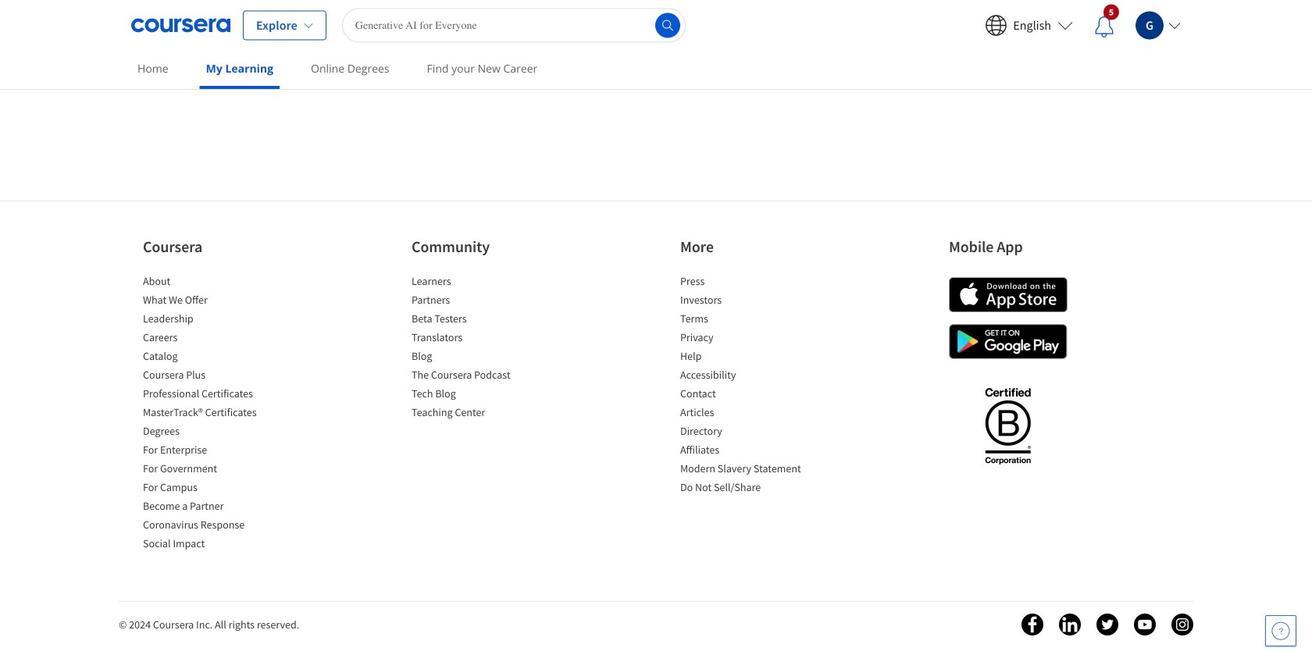 Task type: describe. For each thing, give the bounding box(es) containing it.
2 list from the left
[[412, 273, 544, 423]]

coursera linkedin image
[[1059, 614, 1081, 636]]

coursera image
[[131, 13, 230, 38]]

coursera twitter image
[[1097, 614, 1119, 636]]

1 list from the left
[[143, 273, 276, 555]]

coursera instagram image
[[1172, 614, 1194, 636]]



Task type: vqa. For each thing, say whether or not it's contained in the screenshot.
the directed
no



Task type: locate. For each thing, give the bounding box(es) containing it.
coursera facebook image
[[1022, 614, 1044, 636]]

help center image
[[1272, 622, 1290, 641]]

2 horizontal spatial list
[[680, 273, 813, 498]]

1 horizontal spatial list
[[412, 273, 544, 423]]

3 list from the left
[[680, 273, 813, 498]]

get it on google play image
[[949, 324, 1068, 359]]

list item
[[143, 273, 276, 292], [412, 273, 544, 292], [680, 273, 813, 292], [143, 292, 276, 311], [412, 292, 544, 311], [680, 292, 813, 311], [143, 311, 276, 330], [412, 311, 544, 330], [680, 311, 813, 330], [143, 330, 276, 348], [412, 330, 544, 348], [680, 330, 813, 348], [143, 348, 276, 367], [412, 348, 544, 367], [680, 348, 813, 367], [143, 367, 276, 386], [412, 367, 544, 386], [680, 367, 813, 386], [143, 386, 276, 405], [412, 386, 544, 405], [680, 386, 813, 405], [143, 405, 276, 423], [412, 405, 544, 423], [680, 405, 813, 423], [143, 423, 276, 442], [680, 423, 813, 442], [143, 442, 276, 461], [680, 442, 813, 461], [143, 461, 276, 480], [680, 461, 813, 480], [143, 480, 276, 498], [680, 480, 813, 498], [143, 498, 276, 517], [143, 517, 276, 536], [143, 536, 276, 555]]

None search field
[[342, 8, 686, 43]]

download on the app store image
[[949, 277, 1068, 312]]

tab panel
[[131, 0, 1181, 176]]

0 horizontal spatial list
[[143, 273, 276, 555]]

coursera youtube image
[[1134, 614, 1156, 636]]

logo of certified b corporation image
[[976, 379, 1040, 473]]

list
[[143, 273, 276, 555], [412, 273, 544, 423], [680, 273, 813, 498]]



